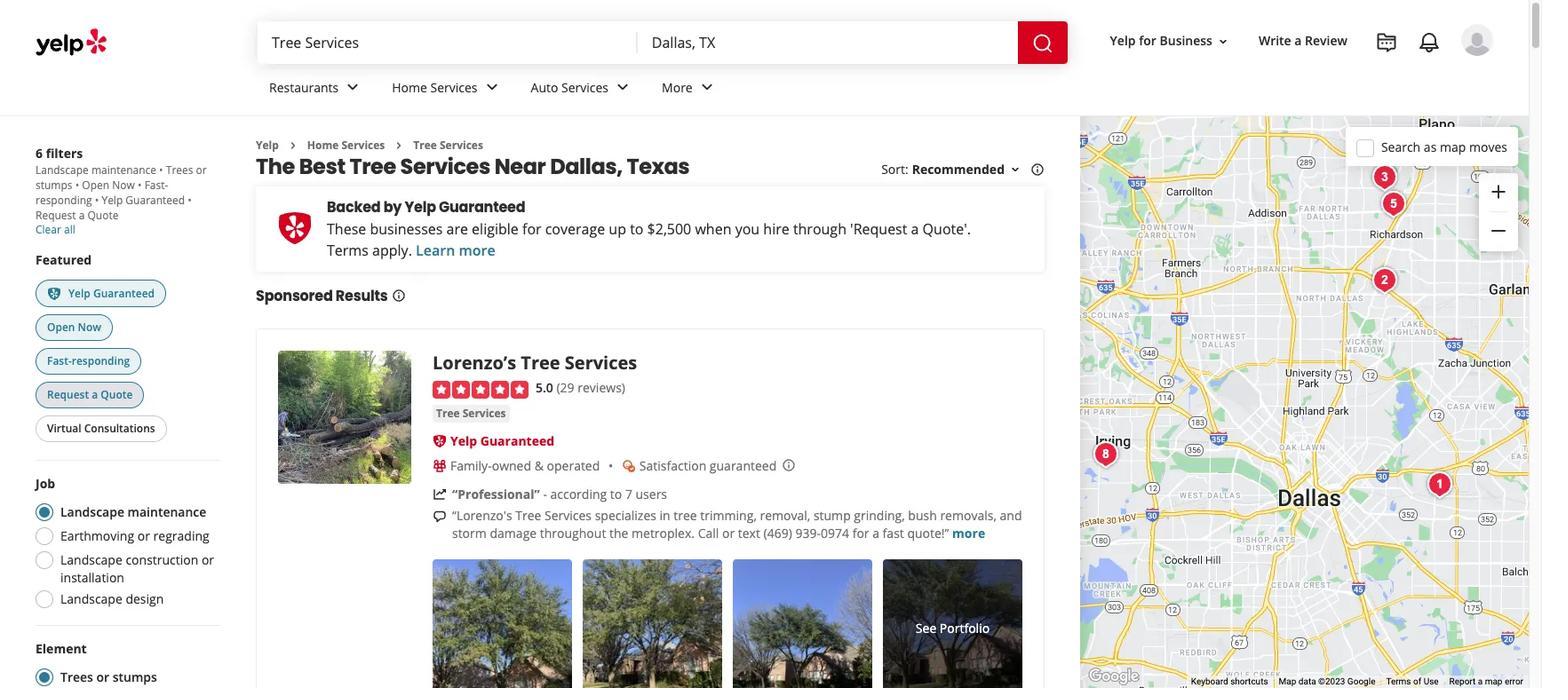 Task type: vqa. For each thing, say whether or not it's contained in the screenshot.
Map region
yes



Task type: describe. For each thing, give the bounding box(es) containing it.
16 chevron down v2 image for yelp for business
[[1216, 34, 1231, 49]]

request a quote
[[47, 388, 133, 403]]

a right report
[[1478, 677, 1483, 687]]

tree services inside button
[[436, 406, 506, 421]]

guaranteed up 'owned'
[[480, 433, 555, 449]]

recommended button
[[912, 161, 1023, 178]]

landscape maintenance •
[[36, 163, 166, 178]]

user actions element
[[1096, 22, 1519, 132]]

storm
[[452, 525, 487, 542]]

landscape for landscape maintenance •
[[36, 163, 89, 178]]

quote'.
[[923, 220, 971, 239]]

landscape for landscape maintenance
[[60, 504, 124, 521]]

$2,500
[[647, 220, 692, 239]]

error
[[1505, 677, 1524, 687]]

• open now •
[[72, 178, 145, 193]]

"professional" - according to 7 users
[[452, 486, 667, 503]]

24 chevron down v2 image
[[612, 77, 634, 98]]

6
[[36, 145, 43, 162]]

or inside landscape construction or installation
[[202, 552, 214, 569]]

design
[[126, 591, 164, 608]]

16 yelp guaranteed v2 image
[[47, 287, 61, 302]]

0 vertical spatial tree services link
[[413, 138, 483, 153]]

the
[[256, 152, 295, 182]]

or down landscape maintenance
[[138, 528, 150, 545]]

virtual consultations
[[47, 422, 155, 437]]

services inside "tree services" button
[[463, 406, 506, 421]]

yelp guaranteed button inside 'featured' group
[[36, 280, 166, 308]]

(29
[[557, 380, 575, 397]]

call
[[698, 525, 719, 542]]

report
[[1450, 677, 1476, 687]]

metroplex.
[[632, 525, 695, 542]]

specializes
[[595, 507, 657, 524]]

option group containing element
[[30, 641, 220, 689]]

keyboard shortcuts button
[[1191, 676, 1268, 689]]

yelp inside button
[[68, 286, 90, 301]]

0 vertical spatial trees
[[166, 163, 193, 178]]

(469)
[[764, 525, 792, 542]]

yelp link
[[256, 138, 279, 153]]

guaranteed
[[710, 457, 777, 474]]

through
[[793, 220, 847, 239]]

5 star rating image
[[433, 381, 529, 399]]

yelp for business button
[[1103, 25, 1238, 57]]

16 family owned v2 image
[[433, 459, 447, 473]]

up
[[609, 220, 626, 239]]

tree inside button
[[436, 406, 460, 421]]

option group containing job
[[30, 476, 220, 614]]

projects image
[[1376, 32, 1398, 53]]

auto services
[[531, 79, 609, 96]]

terms of use
[[1387, 677, 1439, 687]]

results
[[336, 286, 388, 307]]

recommended
[[912, 161, 1005, 178]]

a inside • yelp guaranteed • request a quote
[[79, 208, 85, 223]]

are
[[447, 220, 468, 239]]

regrading
[[153, 528, 209, 545]]

keyboard
[[1191, 677, 1229, 687]]

sort:
[[882, 161, 909, 178]]

lorenzo's
[[433, 351, 516, 375]]

bush
[[908, 507, 937, 524]]

fast
[[883, 525, 904, 542]]

open inside button
[[47, 320, 75, 335]]

dallas,
[[550, 152, 623, 182]]

the
[[610, 525, 629, 542]]

0 vertical spatial 16 info v2 image
[[1031, 163, 1045, 177]]

use
[[1424, 677, 1439, 687]]

a inside "link"
[[1295, 32, 1302, 49]]

request a quote button
[[36, 382, 144, 409]]

zoom out image
[[1488, 221, 1510, 242]]

1 horizontal spatial terms
[[1387, 677, 1411, 687]]

all
[[64, 222, 75, 237]]

more link
[[648, 64, 732, 116]]

services up backed by yelp guaranteed
[[400, 152, 490, 182]]

write
[[1259, 32, 1292, 49]]

0 horizontal spatial home
[[307, 138, 339, 153]]

16 chevron right v2 image for tree services
[[392, 138, 406, 153]]

'request
[[850, 220, 908, 239]]

grinding,
[[854, 507, 905, 524]]

apply.
[[372, 241, 412, 261]]

yelp inside • yelp guaranteed • request a quote
[[102, 193, 123, 208]]

landscape for landscape design
[[60, 591, 122, 608]]

landscape design
[[60, 591, 164, 608]]

see
[[916, 620, 937, 637]]

0 horizontal spatial trees
[[60, 669, 93, 686]]

clear
[[36, 222, 61, 237]]

map data ©2023 google
[[1279, 677, 1376, 687]]

search
[[1382, 138, 1421, 155]]

yelp guaranteed inside button
[[68, 286, 155, 301]]

16 chevron down v2 image for recommended
[[1009, 163, 1023, 177]]

users
[[636, 486, 667, 503]]

0 vertical spatial trees or stumps
[[36, 163, 207, 193]]

0 vertical spatial tree services
[[413, 138, 483, 153]]

brad k. image
[[1462, 24, 1494, 56]]

responding for fast-responding
[[72, 354, 130, 369]]

trimming,
[[700, 507, 757, 524]]

these
[[327, 220, 366, 239]]

you
[[735, 220, 760, 239]]

lorenzo's tree services link
[[433, 351, 637, 375]]

earthmoving
[[60, 528, 134, 545]]

notifications image
[[1419, 32, 1440, 53]]

none field near
[[652, 33, 1004, 52]]

installation
[[60, 570, 124, 587]]

"lorenzo's tree services specializes in tree trimming, removal, stump grinding, bush removals, and storm damage throughout the metroplex. call or text (469) 939-0974 for a fast quote!"
[[452, 507, 1022, 542]]

business
[[1160, 32, 1213, 49]]

job
[[36, 476, 55, 493]]

request inside • yelp guaranteed • request a quote
[[36, 208, 76, 223]]

filters
[[46, 145, 83, 162]]

tree services button
[[433, 405, 510, 423]]

family-owned & operated
[[450, 457, 600, 474]]

maintenance for landscape maintenance
[[128, 504, 206, 521]]

tree up '5.0'
[[521, 351, 560, 375]]

search as map moves
[[1382, 138, 1508, 155]]

tree inside "lorenzo's tree services specializes in tree trimming, removal, stump grinding, bush removals, and storm damage throughout the metroplex. call or text (469) 939-0974 for a fast quote!"
[[516, 507, 541, 524]]

tree up backed
[[350, 152, 396, 182]]

see portfolio link
[[883, 560, 1023, 689]]

939-
[[796, 525, 821, 542]]

h tree service image
[[1367, 160, 1403, 195]]

services left near
[[440, 138, 483, 153]]

more link
[[953, 525, 986, 542]]

throughout
[[540, 525, 606, 542]]

businesses
[[370, 220, 443, 239]]

write a review
[[1259, 32, 1348, 49]]

satisfaction
[[640, 457, 707, 474]]

keyboard shortcuts
[[1191, 677, 1268, 687]]

home inside business categories element
[[392, 79, 427, 96]]

0974
[[821, 525, 849, 542]]

learn more
[[416, 241, 495, 261]]

learn more link
[[416, 241, 495, 261]]

reviews)
[[578, 380, 625, 397]]



Task type: locate. For each thing, give the bounding box(es) containing it.
moves
[[1470, 138, 1508, 155]]

6 filters
[[36, 145, 83, 162]]

more down eligible
[[459, 241, 495, 261]]

landscape inside landscape construction or installation
[[60, 552, 122, 569]]

0 horizontal spatial yelp guaranteed
[[68, 286, 155, 301]]

map right as
[[1440, 138, 1466, 155]]

1 vertical spatial now
[[78, 320, 101, 335]]

0 horizontal spatial more
[[459, 241, 495, 261]]

24 chevron down v2 image inside home services link
[[481, 77, 503, 98]]

fast- for fast-responding
[[47, 354, 72, 369]]

more down removals,
[[953, 525, 986, 542]]

0 vertical spatial for
[[1139, 32, 1157, 49]]

a right the all
[[79, 208, 85, 223]]

16 trending v2 image
[[433, 487, 447, 502]]

2 24 chevron down v2 image from the left
[[481, 77, 503, 98]]

trees or stumps down filters
[[36, 163, 207, 193]]

quote up consultations
[[101, 388, 133, 403]]

tree services link up backed by yelp guaranteed
[[413, 138, 483, 153]]

1 vertical spatial tree services
[[436, 406, 506, 421]]

1 horizontal spatial fast-
[[145, 178, 168, 193]]

yelp inside button
[[1110, 32, 1136, 49]]

tree
[[674, 507, 697, 524]]

sponsored results
[[256, 286, 388, 307]]

0 vertical spatial more
[[459, 241, 495, 261]]

yelp up businesses
[[405, 198, 436, 218]]

terms left of
[[1387, 677, 1411, 687]]

of
[[1414, 677, 1422, 687]]

5.0
[[536, 380, 553, 397]]

for down grinding,
[[853, 525, 869, 542]]

google
[[1348, 677, 1376, 687]]

responding inside fast- responding
[[36, 193, 92, 208]]

services inside auto services link
[[562, 79, 609, 96]]

1 vertical spatial 16 info v2 image
[[391, 289, 406, 303]]

1 vertical spatial 16 chevron down v2 image
[[1009, 163, 1023, 177]]

trees
[[166, 163, 193, 178], [60, 669, 93, 686]]

google image
[[1085, 666, 1144, 689]]

lorenzo's tree services
[[433, 351, 637, 375]]

quote
[[87, 208, 119, 223], [101, 388, 133, 403]]

operated
[[547, 457, 600, 474]]

24 chevron down v2 image inside more link
[[696, 77, 718, 98]]

sponsored
[[256, 286, 333, 307]]

1 vertical spatial for
[[522, 220, 542, 239]]

satisfaction guaranteed
[[640, 457, 777, 474]]

1 16 chevron right v2 image from the left
[[286, 138, 300, 153]]

2 16 chevron right v2 image from the left
[[392, 138, 406, 153]]

1 horizontal spatial yelp guaranteed button
[[450, 433, 555, 449]]

0 horizontal spatial terms
[[327, 241, 369, 261]]

home right the the
[[307, 138, 339, 153]]

24 chevron down v2 image inside the restaurants link
[[342, 77, 364, 98]]

0 vertical spatial open
[[82, 178, 109, 193]]

24 chevron down v2 image for restaurants
[[342, 77, 364, 98]]

16 info v2 image
[[1031, 163, 1045, 177], [391, 289, 406, 303]]

services
[[431, 79, 478, 96], [562, 79, 609, 96], [342, 138, 385, 153], [440, 138, 483, 153], [400, 152, 490, 182], [565, 351, 637, 375], [463, 406, 506, 421], [545, 507, 592, 524]]

yelp for business
[[1110, 32, 1213, 49]]

maintenance up • yelp guaranteed • request a quote
[[91, 163, 156, 178]]

fast- for fast- responding
[[145, 178, 168, 193]]

family-
[[450, 457, 492, 474]]

0 horizontal spatial fast-
[[47, 354, 72, 369]]

a inside button
[[92, 388, 98, 403]]

services up backed
[[342, 138, 385, 153]]

or down the regrading
[[202, 552, 214, 569]]

1 vertical spatial option group
[[30, 641, 220, 689]]

0 horizontal spatial home services
[[307, 138, 385, 153]]

for inside "lorenzo's tree services specializes in tree trimming, removal, stump grinding, bush removals, and storm damage throughout the metroplex. call or text (469) 939-0974 for a fast quote!"
[[853, 525, 869, 542]]

0 vertical spatial now
[[112, 178, 135, 193]]

info icon image
[[782, 458, 796, 473], [782, 458, 796, 473]]

a left fast
[[873, 525, 880, 542]]

landscape down installation
[[60, 591, 122, 608]]

24 chevron down v2 image for more
[[696, 77, 718, 98]]

zoom in image
[[1488, 181, 1510, 202]]

landscape down filters
[[36, 163, 89, 178]]

more
[[459, 241, 495, 261], [953, 525, 986, 542]]

yelp up family- on the left of page
[[450, 433, 477, 449]]

quote inside • yelp guaranteed • request a quote
[[87, 208, 119, 223]]

trees or stumps down element
[[60, 669, 157, 686]]

yelp guaranteed up 'owned'
[[450, 433, 555, 449]]

services up reviews)
[[565, 351, 637, 375]]

guaranteed up open now
[[93, 286, 155, 301]]

1 vertical spatial responding
[[72, 354, 130, 369]]

0 vertical spatial quote
[[87, 208, 119, 223]]

yelp down landscape maintenance •
[[102, 193, 123, 208]]

a down the fast-responding button
[[92, 388, 98, 403]]

24 chevron down v2 image for home services
[[481, 77, 503, 98]]

iconyelpguaranteedlarge image
[[277, 210, 313, 246], [277, 210, 313, 246]]

0 vertical spatial home services
[[392, 79, 478, 96]]

services down find field
[[431, 79, 478, 96]]

open now
[[47, 320, 101, 335]]

guaranteed inside • yelp guaranteed • request a quote
[[126, 193, 185, 208]]

guaranteed up eligible
[[439, 198, 526, 218]]

tree up 'damage'
[[516, 507, 541, 524]]

map
[[1279, 677, 1297, 687]]

yelp guaranteed button up open now
[[36, 280, 166, 308]]

a right write
[[1295, 32, 1302, 49]]

virtual consultations button
[[36, 416, 167, 443]]

2 horizontal spatial for
[[1139, 32, 1157, 49]]

1 horizontal spatial none field
[[652, 33, 1004, 52]]

tree services down the 5 star rating image at bottom left
[[436, 406, 506, 421]]

tree services
[[413, 138, 483, 153], [436, 406, 506, 421]]

search image
[[1032, 33, 1053, 54]]

24 chevron down v2 image right more
[[696, 77, 718, 98]]

acadia tree care image
[[1376, 187, 1411, 222]]

1 vertical spatial maintenance
[[128, 504, 206, 521]]

landscape maintenance
[[60, 504, 206, 521]]

as
[[1424, 138, 1437, 155]]

16 chevron right v2 image right yelp link
[[286, 138, 300, 153]]

1 vertical spatial terms
[[1387, 677, 1411, 687]]

16 info v2 image right recommended popup button
[[1031, 163, 1045, 177]]

1 vertical spatial quote
[[101, 388, 133, 403]]

16 chevron down v2 image
[[1216, 34, 1231, 49], [1009, 163, 1023, 177]]

open down filters
[[82, 178, 109, 193]]

virtual
[[47, 422, 81, 437]]

0 horizontal spatial 24 chevron down v2 image
[[342, 77, 364, 98]]

yelp guaranteed button
[[36, 280, 166, 308], [450, 433, 555, 449]]

removal,
[[760, 507, 811, 524]]

services inside "lorenzo's tree services specializes in tree trimming, removal, stump grinding, bush removals, and storm damage throughout the metroplex. call or text (469) 939-0974 for a fast quote!"
[[545, 507, 592, 524]]

quote inside button
[[101, 388, 133, 403]]

business categories element
[[255, 64, 1494, 116]]

landscape up installation
[[60, 552, 122, 569]]

open down '16 yelp guaranteed v2' image
[[47, 320, 75, 335]]

fast-
[[145, 178, 168, 193], [47, 354, 72, 369]]

0 horizontal spatial open
[[47, 320, 75, 335]]

1 vertical spatial yelp guaranteed button
[[450, 433, 555, 449]]

fast- inside button
[[47, 354, 72, 369]]

services up throughout
[[545, 507, 592, 524]]

1 vertical spatial home
[[307, 138, 339, 153]]

eligible
[[472, 220, 519, 239]]

to left 7
[[610, 486, 622, 503]]

0 vertical spatial yelp guaranteed
[[68, 286, 155, 301]]

0 vertical spatial to
[[630, 220, 644, 239]]

24 chevron down v2 image left auto in the left top of the page
[[481, 77, 503, 98]]

to
[[630, 220, 644, 239], [610, 486, 622, 503]]

0 horizontal spatial for
[[522, 220, 542, 239]]

0 horizontal spatial yelp guaranteed button
[[36, 280, 166, 308]]

a inside the 'these businesses are eligible for coverage up to $2,500 when you hire through 'request a quote'. terms apply.'
[[911, 220, 919, 239]]

maintenance for landscape maintenance •
[[91, 163, 156, 178]]

owned
[[492, 457, 531, 474]]

or inside "lorenzo's tree services specializes in tree trimming, removal, stump grinding, bush removals, and storm damage throughout the metroplex. call or text (469) 939-0974 for a fast quote!"
[[722, 525, 735, 542]]

0 vertical spatial option group
[[30, 476, 220, 614]]

1 horizontal spatial trees
[[166, 163, 193, 178]]

according
[[550, 486, 607, 503]]

best
[[299, 152, 345, 182]]

none field find
[[272, 33, 624, 52]]

guaranteed
[[126, 193, 185, 208], [439, 198, 526, 218], [93, 286, 155, 301], [480, 433, 555, 449]]

0 vertical spatial home services link
[[378, 64, 517, 116]]

1 24 chevron down v2 image from the left
[[342, 77, 364, 98]]

trees down element
[[60, 669, 93, 686]]

yelp guaranteed button up 'owned'
[[450, 433, 555, 449]]

1 vertical spatial tree services link
[[433, 405, 510, 423]]

0 vertical spatial 16 chevron down v2 image
[[1216, 34, 1231, 49]]

terms
[[327, 241, 369, 261], [1387, 677, 1411, 687]]

for inside button
[[1139, 32, 1157, 49]]

tree up backed by yelp guaranteed
[[413, 138, 437, 153]]

None search field
[[258, 21, 1071, 64]]

portfolio
[[940, 620, 990, 637]]

1 none field from the left
[[272, 33, 624, 52]]

terms inside the 'these businesses are eligible for coverage up to $2,500 when you hire through 'request a quote'. terms apply.'
[[327, 241, 369, 261]]

landscape for landscape construction or installation
[[60, 552, 122, 569]]

home
[[392, 79, 427, 96], [307, 138, 339, 153]]

map for error
[[1485, 677, 1503, 687]]

maintenance up the regrading
[[128, 504, 206, 521]]

home services link down find field
[[378, 64, 517, 116]]

or
[[196, 163, 207, 178], [722, 525, 735, 542], [138, 528, 150, 545], [202, 552, 214, 569], [96, 669, 109, 686]]

1 vertical spatial more
[[953, 525, 986, 542]]

responding up the all
[[36, 193, 92, 208]]

responding for fast- responding
[[36, 193, 92, 208]]

yelp right '16 yelp guaranteed v2' image
[[68, 286, 90, 301]]

16 chevron down v2 image inside recommended popup button
[[1009, 163, 1023, 177]]

0 vertical spatial maintenance
[[91, 163, 156, 178]]

1 horizontal spatial now
[[112, 178, 135, 193]]

for inside the 'these businesses are eligible for coverage up to $2,500 when you hire through 'request a quote'. terms apply.'
[[522, 220, 542, 239]]

1 horizontal spatial for
[[853, 525, 869, 542]]

16 chevron down v2 image inside yelp for business button
[[1216, 34, 1231, 49]]

0 horizontal spatial now
[[78, 320, 101, 335]]

1 horizontal spatial to
[[630, 220, 644, 239]]

for
[[1139, 32, 1157, 49], [522, 220, 542, 239], [853, 525, 869, 542]]

yelp left best
[[256, 138, 279, 153]]

1 horizontal spatial yelp guaranteed
[[450, 433, 555, 449]]

to right up
[[630, 220, 644, 239]]

home services down find field
[[392, 79, 478, 96]]

1 horizontal spatial 16 info v2 image
[[1031, 163, 1045, 177]]

0 horizontal spatial to
[[610, 486, 622, 503]]

yelp guaranteed up open now
[[68, 286, 155, 301]]

1 vertical spatial yelp guaranteed
[[450, 433, 555, 449]]

1 horizontal spatial map
[[1485, 677, 1503, 687]]

fast-responding
[[47, 354, 130, 369]]

landscape up earthmoving
[[60, 504, 124, 521]]

the best tree services near dallas, texas
[[256, 152, 690, 182]]

None field
[[272, 33, 624, 52], [652, 33, 1004, 52]]

0 horizontal spatial 16 info v2 image
[[391, 289, 406, 303]]

report a map error link
[[1450, 677, 1524, 687]]

16 chevron right v2 image up by
[[392, 138, 406, 153]]

0 vertical spatial yelp guaranteed button
[[36, 280, 166, 308]]

quote down "• open now •" at the left of page
[[87, 208, 119, 223]]

2 option group from the top
[[30, 641, 220, 689]]

Near text field
[[652, 33, 1004, 52]]

map left error
[[1485, 677, 1503, 687]]

16 chevron right v2 image
[[286, 138, 300, 153], [392, 138, 406, 153]]

lorenzo's tree services image
[[278, 351, 411, 485], [1422, 467, 1458, 503], [1422, 467, 1458, 503]]

trees or stumps inside option group
[[60, 669, 157, 686]]

stumps down the design
[[113, 669, 157, 686]]

1 vertical spatial fast-
[[47, 354, 72, 369]]

1 vertical spatial request
[[47, 388, 89, 403]]

1 vertical spatial trees or stumps
[[60, 669, 157, 686]]

acadia tree care image
[[1376, 187, 1411, 222]]

terms down these
[[327, 241, 369, 261]]

1 horizontal spatial open
[[82, 178, 109, 193]]

jose's tree services image
[[1088, 437, 1124, 473], [1088, 437, 1124, 473]]

option group
[[30, 476, 220, 614], [30, 641, 220, 689]]

request up virtual
[[47, 388, 89, 403]]

more
[[662, 79, 693, 96]]

by
[[384, 198, 402, 218]]

near
[[495, 152, 546, 182]]

0 vertical spatial fast-
[[145, 178, 168, 193]]

7
[[625, 486, 633, 503]]

backed by yelp guaranteed
[[327, 198, 526, 218]]

16 chevron down v2 image right recommended
[[1009, 163, 1023, 177]]

1 horizontal spatial stumps
[[113, 669, 157, 686]]

1 vertical spatial map
[[1485, 677, 1503, 687]]

home down find field
[[392, 79, 427, 96]]

home services link down the restaurants link
[[307, 138, 385, 153]]

0 horizontal spatial 16 chevron right v2 image
[[286, 138, 300, 153]]

to inside the 'these businesses are eligible for coverage up to $2,500 when you hire through 'request a quote'. terms apply.'
[[630, 220, 644, 239]]

responding inside the fast-responding button
[[72, 354, 130, 369]]

texas
[[627, 152, 690, 182]]

consultations
[[84, 422, 155, 437]]

0 vertical spatial terms
[[327, 241, 369, 261]]

0 horizontal spatial none field
[[272, 33, 624, 52]]

and
[[1000, 507, 1022, 524]]

Find text field
[[272, 33, 624, 52]]

-
[[543, 486, 547, 503]]

0 vertical spatial home
[[392, 79, 427, 96]]

16 satisfactions guaranteed v2 image
[[622, 459, 636, 473]]

these businesses are eligible for coverage up to $2,500 when you hire through 'request a quote'. terms apply.
[[327, 220, 971, 261]]

yelp left business
[[1110, 32, 1136, 49]]

write a review link
[[1252, 25, 1355, 57]]

1 horizontal spatial home
[[392, 79, 427, 96]]

removals,
[[940, 507, 997, 524]]

1 horizontal spatial 16 chevron right v2 image
[[392, 138, 406, 153]]

responding up request a quote on the bottom left of the page
[[72, 354, 130, 369]]

iconyelpguaranteedbadgesmall image
[[433, 434, 447, 448], [433, 434, 447, 448]]

16 speech v2 image
[[433, 510, 447, 524]]

0 vertical spatial stumps
[[36, 178, 72, 193]]

1 horizontal spatial home services
[[392, 79, 478, 96]]

tree services up backed by yelp guaranteed
[[413, 138, 483, 153]]

1 vertical spatial to
[[610, 486, 622, 503]]

home services inside business categories element
[[392, 79, 478, 96]]

maintenance inside option group
[[128, 504, 206, 521]]

tree down the 5 star rating image at bottom left
[[436, 406, 460, 421]]

0 vertical spatial map
[[1440, 138, 1466, 155]]

1 option group from the top
[[30, 476, 220, 614]]

now
[[112, 178, 135, 193], [78, 320, 101, 335]]

featured group
[[32, 251, 220, 446]]

16 chevron down v2 image right business
[[1216, 34, 1231, 49]]

group
[[1479, 173, 1519, 251]]

1 horizontal spatial more
[[953, 525, 986, 542]]

0 vertical spatial request
[[36, 208, 76, 223]]

16 chevron right v2 image for home services
[[286, 138, 300, 153]]

a inside "lorenzo's tree services specializes in tree trimming, removal, stump grinding, bush removals, and storm damage throughout the metroplex. call or text (469) 939-0974 for a fast quote!"
[[873, 525, 880, 542]]

1 horizontal spatial 16 chevron down v2 image
[[1216, 34, 1231, 49]]

1 vertical spatial open
[[47, 320, 75, 335]]

1 vertical spatial trees
[[60, 669, 93, 686]]

albert's tree service image
[[1367, 263, 1403, 299], [1367, 263, 1403, 299]]

1 vertical spatial home services link
[[307, 138, 385, 153]]

1 vertical spatial home services
[[307, 138, 385, 153]]

featured
[[36, 251, 92, 268]]

1 horizontal spatial 24 chevron down v2 image
[[481, 77, 503, 98]]

auto
[[531, 79, 558, 96]]

0 vertical spatial responding
[[36, 193, 92, 208]]

2 vertical spatial for
[[853, 525, 869, 542]]

services down the 5 star rating image at bottom left
[[463, 406, 506, 421]]

24 chevron down v2 image right restaurants
[[342, 77, 364, 98]]

request up "featured"
[[36, 208, 76, 223]]

request inside button
[[47, 388, 89, 403]]

hire
[[764, 220, 790, 239]]

or left the the
[[196, 163, 207, 178]]

guaranteed inside button
[[93, 286, 155, 301]]

or down the trimming, on the left
[[722, 525, 735, 542]]

responding
[[36, 193, 92, 208], [72, 354, 130, 369]]

landscape construction or installation
[[60, 552, 214, 587]]

h tree service image
[[1367, 160, 1403, 195]]

fast- inside fast- responding
[[145, 178, 168, 193]]

"professional"
[[452, 486, 540, 503]]

map for moves
[[1440, 138, 1466, 155]]

home services down the restaurants link
[[307, 138, 385, 153]]

3 24 chevron down v2 image from the left
[[696, 77, 718, 98]]

tree services link down the 5 star rating image at bottom left
[[433, 405, 510, 423]]

trees or stumps
[[36, 163, 207, 193], [60, 669, 157, 686]]

open
[[82, 178, 109, 193], [47, 320, 75, 335]]

map region
[[1006, 0, 1543, 689]]

or down landscape design
[[96, 669, 109, 686]]

0 horizontal spatial map
[[1440, 138, 1466, 155]]

services left 24 chevron down v2 image
[[562, 79, 609, 96]]

©2023
[[1319, 677, 1346, 687]]

0 horizontal spatial 16 chevron down v2 image
[[1009, 163, 1023, 177]]

text
[[738, 525, 761, 542]]

learn
[[416, 241, 455, 261]]

for left business
[[1139, 32, 1157, 49]]

guaranteed down landscape maintenance •
[[126, 193, 185, 208]]

trees right "• open now •" at the left of page
[[166, 163, 193, 178]]

now inside button
[[78, 320, 101, 335]]

1 vertical spatial stumps
[[113, 669, 157, 686]]

stumps down 6 filters at the left top
[[36, 178, 72, 193]]

2 none field from the left
[[652, 33, 1004, 52]]

2 horizontal spatial 24 chevron down v2 image
[[696, 77, 718, 98]]

24 chevron down v2 image
[[342, 77, 364, 98], [481, 77, 503, 98], [696, 77, 718, 98]]

for right eligible
[[522, 220, 542, 239]]

a left the quote'.
[[911, 220, 919, 239]]

16 info v2 image right results
[[391, 289, 406, 303]]

0 horizontal spatial stumps
[[36, 178, 72, 193]]



